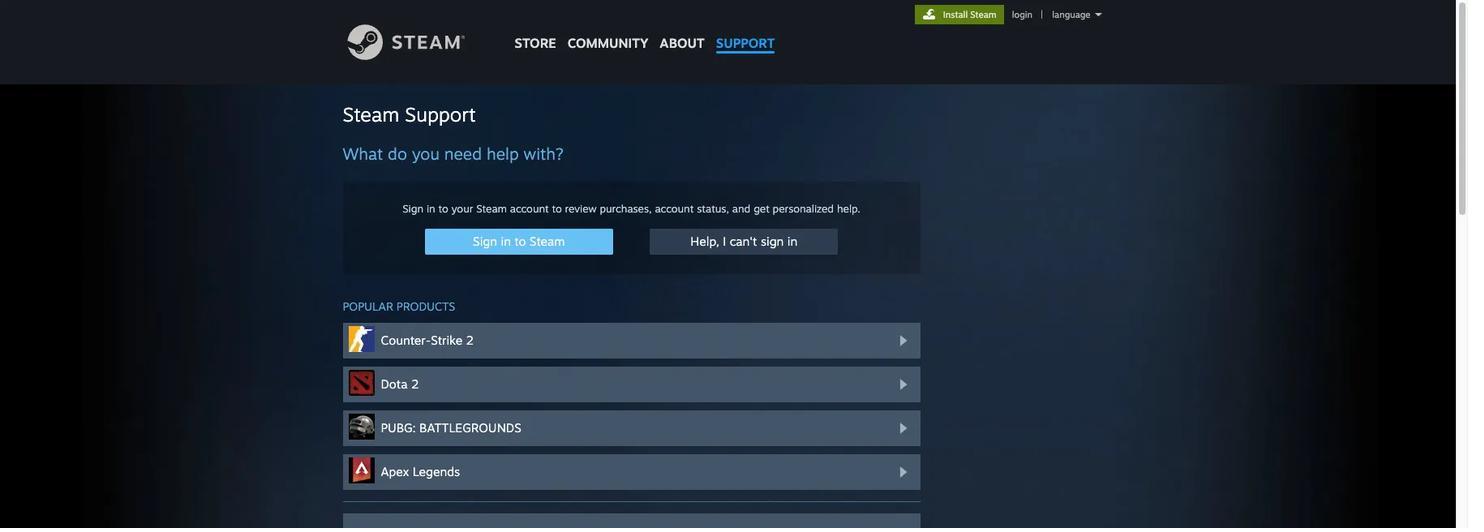 Task type: locate. For each thing, give the bounding box(es) containing it.
2 horizontal spatial to
[[552, 202, 562, 215]]

|
[[1041, 9, 1043, 20]]

pubg:
[[381, 420, 416, 436]]

to for your
[[439, 202, 449, 215]]

1 vertical spatial 2
[[411, 376, 419, 392]]

0 horizontal spatial sign
[[403, 202, 424, 215]]

sign down your
[[473, 234, 497, 249]]

need
[[444, 144, 482, 164]]

2 inside 'link'
[[411, 376, 419, 392]]

1 horizontal spatial sign
[[473, 234, 497, 249]]

in for your
[[427, 202, 435, 215]]

support link
[[711, 0, 781, 59]]

get
[[754, 202, 770, 215]]

sign for sign in to your steam account to review purchases, account status, and get personalized help.
[[403, 202, 424, 215]]

pubg: battlegrounds link
[[343, 411, 921, 446]]

can't
[[730, 234, 757, 249]]

help
[[487, 144, 519, 164]]

dota
[[381, 376, 408, 392]]

2 right strike
[[466, 333, 474, 348]]

what do you need help with?
[[343, 144, 564, 164]]

store link
[[509, 0, 562, 59]]

0 horizontal spatial in
[[427, 202, 435, 215]]

sign left your
[[403, 202, 424, 215]]

sign
[[403, 202, 424, 215], [473, 234, 497, 249]]

i
[[723, 234, 726, 249]]

apex
[[381, 464, 409, 480]]

what
[[343, 144, 383, 164]]

in
[[427, 202, 435, 215], [501, 234, 511, 249], [788, 234, 798, 249]]

2 horizontal spatial in
[[788, 234, 798, 249]]

sign
[[761, 234, 784, 249]]

to
[[439, 202, 449, 215], [552, 202, 562, 215], [515, 234, 526, 249]]

2 account from the left
[[655, 202, 694, 215]]

1 horizontal spatial to
[[515, 234, 526, 249]]

1 vertical spatial sign
[[473, 234, 497, 249]]

steam
[[971, 9, 997, 20], [343, 102, 399, 127], [476, 202, 507, 215], [530, 234, 565, 249]]

0 horizontal spatial account
[[510, 202, 549, 215]]

community link
[[562, 0, 654, 59]]

counter-strike 2
[[381, 333, 474, 348]]

pubg: battlegrounds
[[381, 420, 522, 436]]

2
[[466, 333, 474, 348], [411, 376, 419, 392]]

in for steam
[[501, 234, 511, 249]]

install
[[943, 9, 968, 20]]

1 horizontal spatial 2
[[466, 333, 474, 348]]

about link
[[654, 0, 711, 55]]

0 horizontal spatial to
[[439, 202, 449, 215]]

do
[[388, 144, 407, 164]]

0 horizontal spatial 2
[[411, 376, 419, 392]]

1 horizontal spatial account
[[655, 202, 694, 215]]

support
[[405, 102, 476, 127]]

strike
[[431, 333, 463, 348]]

0 vertical spatial 2
[[466, 333, 474, 348]]

popular
[[343, 299, 393, 313]]

0 vertical spatial sign
[[403, 202, 424, 215]]

account left 'status,'
[[655, 202, 694, 215]]

sign in to steam link
[[425, 229, 613, 255]]

account
[[510, 202, 549, 215], [655, 202, 694, 215]]

1 horizontal spatial in
[[501, 234, 511, 249]]

and
[[733, 202, 751, 215]]

account up sign in to steam
[[510, 202, 549, 215]]

sign in to your steam account to review purchases, account status, and get personalized help.
[[403, 202, 861, 215]]

2 right dota
[[411, 376, 419, 392]]

install steam
[[943, 9, 997, 20]]



Task type: vqa. For each thing, say whether or not it's contained in the screenshot.
THE TRADING, GIFTING, MARKET AND STEAM POINTS
no



Task type: describe. For each thing, give the bounding box(es) containing it.
battlegrounds
[[420, 420, 522, 436]]

purchases,
[[600, 202, 652, 215]]

help, i can't sign in
[[691, 234, 798, 249]]

review
[[565, 202, 597, 215]]

apex legends link
[[343, 454, 921, 490]]

language
[[1053, 9, 1091, 20]]

personalized
[[773, 202, 834, 215]]

counter-
[[381, 333, 431, 348]]

help, i can't sign in link
[[650, 229, 838, 255]]

dota 2 link
[[343, 367, 921, 402]]

login | language
[[1012, 9, 1091, 20]]

legends
[[413, 464, 460, 480]]

about
[[660, 35, 705, 51]]

steam support
[[343, 102, 476, 127]]

sign in to steam
[[473, 234, 565, 249]]

sign for sign in to steam
[[473, 234, 497, 249]]

counter-strike 2 link
[[343, 323, 921, 359]]

dota 2
[[381, 376, 419, 392]]

help.
[[837, 202, 861, 215]]

store
[[515, 35, 556, 51]]

you
[[412, 144, 440, 164]]

help,
[[691, 234, 720, 249]]

login link
[[1009, 9, 1036, 20]]

install steam link
[[915, 5, 1004, 24]]

with?
[[524, 144, 564, 164]]

community
[[568, 35, 649, 51]]

status,
[[697, 202, 729, 215]]

support
[[716, 35, 775, 51]]

products
[[397, 299, 455, 313]]

your
[[452, 202, 473, 215]]

steam support link
[[343, 102, 476, 127]]

1 account from the left
[[510, 202, 549, 215]]

popular products
[[343, 299, 455, 313]]

login
[[1012, 9, 1033, 20]]

apex legends
[[381, 464, 460, 480]]

to for steam
[[515, 234, 526, 249]]



